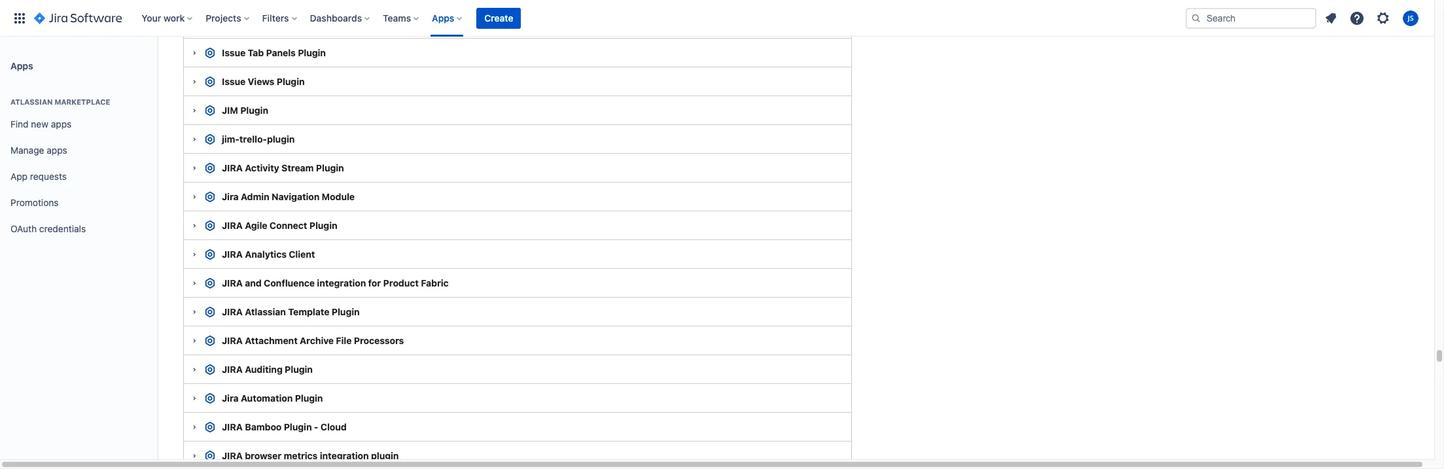 Task type: describe. For each thing, give the bounding box(es) containing it.
jira for jira activity stream plugin
[[222, 163, 243, 174]]

jim plugin
[[222, 105, 268, 116]]

oauth credentials
[[10, 223, 86, 234]]

jira for jira and confluence integration for product fabric
[[222, 278, 243, 289]]

jira atlassian template plugin
[[222, 307, 360, 318]]

requests
[[30, 171, 67, 182]]

for
[[368, 278, 381, 289]]

plugin right panels
[[298, 47, 326, 59]]

find
[[10, 118, 29, 129]]

fabric
[[421, 278, 449, 289]]

apps inside 'dropdown button'
[[432, 12, 454, 23]]

1 vertical spatial atlassian
[[245, 307, 286, 318]]

and
[[245, 278, 262, 289]]

atlassian marketplace group
[[5, 84, 152, 246]]

apps button
[[428, 8, 468, 28]]

jim
[[222, 105, 238, 116]]

browser
[[245, 451, 282, 462]]

module
[[322, 191, 355, 203]]

admin
[[241, 191, 269, 203]]

credentials
[[39, 223, 86, 234]]

oauth credentials link
[[5, 216, 152, 242]]

automation
[[241, 393, 293, 404]]

plugin up "file"
[[332, 307, 360, 318]]

jim-
[[222, 134, 239, 145]]

marketplace
[[55, 98, 110, 106]]

filters
[[262, 12, 289, 23]]

help image
[[1350, 10, 1365, 26]]

processors
[[354, 335, 404, 346]]

jira browser metrics integration plugin
[[222, 451, 399, 462]]

jira for jira admin navigation module
[[222, 191, 239, 203]]

product
[[383, 278, 419, 289]]

jira for jira bamboo plugin - cloud
[[222, 422, 243, 433]]

0 horizontal spatial plugin
[[267, 134, 295, 145]]

manage apps link
[[5, 137, 152, 164]]

jim-trello-plugin
[[222, 134, 295, 145]]

create button
[[477, 8, 521, 28]]

jira attachment archive file processors
[[222, 335, 404, 346]]

jira for jira browser metrics integration plugin
[[222, 451, 243, 462]]

integration for metrics
[[320, 451, 369, 462]]

teams button
[[379, 8, 424, 28]]

issue for issue views plugin
[[222, 76, 246, 87]]

notifications image
[[1323, 10, 1339, 26]]

plugin up module
[[316, 163, 344, 174]]

your work button
[[138, 8, 198, 28]]

app requests
[[10, 171, 67, 182]]

find new apps link
[[5, 111, 152, 137]]

appswitcher icon image
[[12, 10, 27, 26]]

promotions
[[10, 197, 59, 208]]

auditing
[[245, 364, 283, 375]]

panels
[[266, 47, 296, 59]]

work
[[164, 12, 185, 23]]

settings image
[[1376, 10, 1391, 26]]

app requests link
[[5, 164, 152, 190]]

dashboards
[[310, 12, 362, 23]]

plugin right the status
[[279, 19, 307, 30]]

your work
[[142, 12, 185, 23]]

attachment
[[245, 335, 298, 346]]

plugin down jira attachment archive file processors
[[285, 364, 313, 375]]

bamboo
[[245, 422, 282, 433]]

manage apps
[[10, 144, 67, 156]]

analytics
[[245, 249, 287, 260]]

jira for jira agile connect plugin
[[222, 220, 243, 231]]

search image
[[1191, 13, 1202, 23]]

atlassian marketplace
[[10, 98, 110, 106]]

jira analytics client
[[222, 249, 315, 260]]

1 vertical spatial plugin
[[371, 451, 399, 462]]

cloud
[[321, 422, 347, 433]]

primary element
[[8, 0, 1186, 36]]

0 vertical spatial apps
[[51, 118, 72, 129]]

new
[[31, 118, 48, 129]]

client
[[289, 249, 315, 260]]



Task type: locate. For each thing, give the bounding box(es) containing it.
filters button
[[258, 8, 302, 28]]

apps
[[432, 12, 454, 23], [10, 60, 33, 71]]

plugin up -
[[295, 393, 323, 404]]

0 vertical spatial plugin
[[267, 134, 295, 145]]

issue views plugin
[[222, 76, 305, 87]]

issue tab panels plugin
[[222, 47, 326, 59]]

jira for jira atlassian template plugin
[[222, 307, 243, 318]]

1 vertical spatial jira
[[222, 393, 239, 404]]

jira for jira analytics client
[[222, 249, 243, 260]]

2 jira from the top
[[222, 393, 239, 404]]

0 vertical spatial issue
[[222, 19, 246, 30]]

issue for issue status plugin
[[222, 19, 246, 30]]

jira and confluence integration for product fabric
[[222, 278, 449, 289]]

atlassian inside group
[[10, 98, 53, 106]]

2 vertical spatial issue
[[222, 76, 246, 87]]

file
[[336, 335, 352, 346]]

1 vertical spatial apps
[[47, 144, 67, 156]]

navigation
[[272, 191, 320, 203]]

jira for jira attachment archive file processors
[[222, 335, 243, 346]]

your
[[142, 12, 161, 23]]

oauth
[[10, 223, 37, 234]]

promotions link
[[5, 190, 152, 216]]

issue left tab
[[222, 47, 246, 59]]

issue for issue tab panels plugin
[[222, 47, 246, 59]]

atlassian
[[10, 98, 53, 106], [245, 307, 286, 318]]

plugin right jim
[[240, 105, 268, 116]]

dashboards button
[[306, 8, 375, 28]]

atlassian up new
[[10, 98, 53, 106]]

manage
[[10, 144, 44, 156]]

7 jira from the top
[[222, 364, 243, 375]]

4 jira from the top
[[222, 278, 243, 289]]

activity
[[245, 163, 279, 174]]

connect
[[270, 220, 307, 231]]

projects button
[[202, 8, 254, 28]]

8 jira from the top
[[222, 422, 243, 433]]

2 issue from the top
[[222, 47, 246, 59]]

0 horizontal spatial apps
[[10, 60, 33, 71]]

teams
[[383, 12, 411, 23]]

-
[[314, 422, 318, 433]]

jira for jira auditing plugin
[[222, 364, 243, 375]]

apps right new
[[51, 118, 72, 129]]

atlassian up attachment
[[245, 307, 286, 318]]

app
[[10, 171, 28, 182]]

metrics
[[284, 451, 318, 462]]

tab
[[248, 47, 264, 59]]

apps
[[51, 118, 72, 129], [47, 144, 67, 156]]

Search field
[[1186, 8, 1317, 28]]

3 jira from the top
[[222, 249, 243, 260]]

jira
[[222, 191, 239, 203], [222, 393, 239, 404]]

create
[[485, 12, 513, 23]]

views
[[248, 76, 274, 87]]

1 horizontal spatial atlassian
[[245, 307, 286, 318]]

3 issue from the top
[[222, 76, 246, 87]]

archive
[[300, 335, 334, 346]]

issue
[[222, 19, 246, 30], [222, 47, 246, 59], [222, 76, 246, 87]]

template
[[288, 307, 330, 318]]

plugin left -
[[284, 422, 312, 433]]

plugin right the views in the top left of the page
[[277, 76, 305, 87]]

stream
[[281, 163, 314, 174]]

1 jira from the top
[[222, 163, 243, 174]]

6 jira from the top
[[222, 335, 243, 346]]

trello-
[[239, 134, 267, 145]]

jira left the admin on the left of the page
[[222, 191, 239, 203]]

0 vertical spatial jira
[[222, 191, 239, 203]]

plugin down module
[[309, 220, 337, 231]]

integration for confluence
[[317, 278, 366, 289]]

issue left the status
[[222, 19, 246, 30]]

jira for jira automation plugin
[[222, 393, 239, 404]]

confluence
[[264, 278, 315, 289]]

1 issue from the top
[[222, 19, 246, 30]]

agile
[[245, 220, 267, 231]]

plugin
[[267, 134, 295, 145], [371, 451, 399, 462]]

status
[[248, 19, 277, 30]]

jira admin navigation module
[[222, 191, 355, 203]]

1 vertical spatial apps
[[10, 60, 33, 71]]

jira bamboo plugin - cloud
[[222, 422, 347, 433]]

banner containing your work
[[0, 0, 1435, 37]]

apps right teams popup button
[[432, 12, 454, 23]]

integration left "for"
[[317, 278, 366, 289]]

apps down appswitcher icon
[[10, 60, 33, 71]]

0 vertical spatial apps
[[432, 12, 454, 23]]

1 jira from the top
[[222, 191, 239, 203]]

find new apps
[[10, 118, 72, 129]]

integration
[[317, 278, 366, 289], [320, 451, 369, 462]]

9 jira from the top
[[222, 451, 243, 462]]

sidebar navigation image
[[143, 52, 171, 79]]

issue left the views in the top left of the page
[[222, 76, 246, 87]]

projects
[[206, 12, 241, 23]]

1 horizontal spatial apps
[[432, 12, 454, 23]]

jira agile connect plugin
[[222, 220, 337, 231]]

jira activity stream plugin
[[222, 163, 344, 174]]

banner
[[0, 0, 1435, 37]]

jira auditing plugin
[[222, 364, 313, 375]]

plugin
[[279, 19, 307, 30], [298, 47, 326, 59], [277, 76, 305, 87], [240, 105, 268, 116], [316, 163, 344, 174], [309, 220, 337, 231], [332, 307, 360, 318], [285, 364, 313, 375], [295, 393, 323, 404], [284, 422, 312, 433]]

jira software image
[[34, 10, 122, 26], [34, 10, 122, 26]]

your profile and settings image
[[1403, 10, 1419, 26]]

jira
[[222, 163, 243, 174], [222, 220, 243, 231], [222, 249, 243, 260], [222, 278, 243, 289], [222, 307, 243, 318], [222, 335, 243, 346], [222, 364, 243, 375], [222, 422, 243, 433], [222, 451, 243, 462]]

1 horizontal spatial plugin
[[371, 451, 399, 462]]

0 vertical spatial integration
[[317, 278, 366, 289]]

jira left "automation"
[[222, 393, 239, 404]]

1 vertical spatial issue
[[222, 47, 246, 59]]

0 horizontal spatial atlassian
[[10, 98, 53, 106]]

jira automation plugin
[[222, 393, 323, 404]]

issue status plugin
[[222, 19, 307, 30]]

apps up requests
[[47, 144, 67, 156]]

integration down cloud
[[320, 451, 369, 462]]

5 jira from the top
[[222, 307, 243, 318]]

2 jira from the top
[[222, 220, 243, 231]]

0 vertical spatial atlassian
[[10, 98, 53, 106]]

1 vertical spatial integration
[[320, 451, 369, 462]]



Task type: vqa. For each thing, say whether or not it's contained in the screenshot.
Consumer
no



